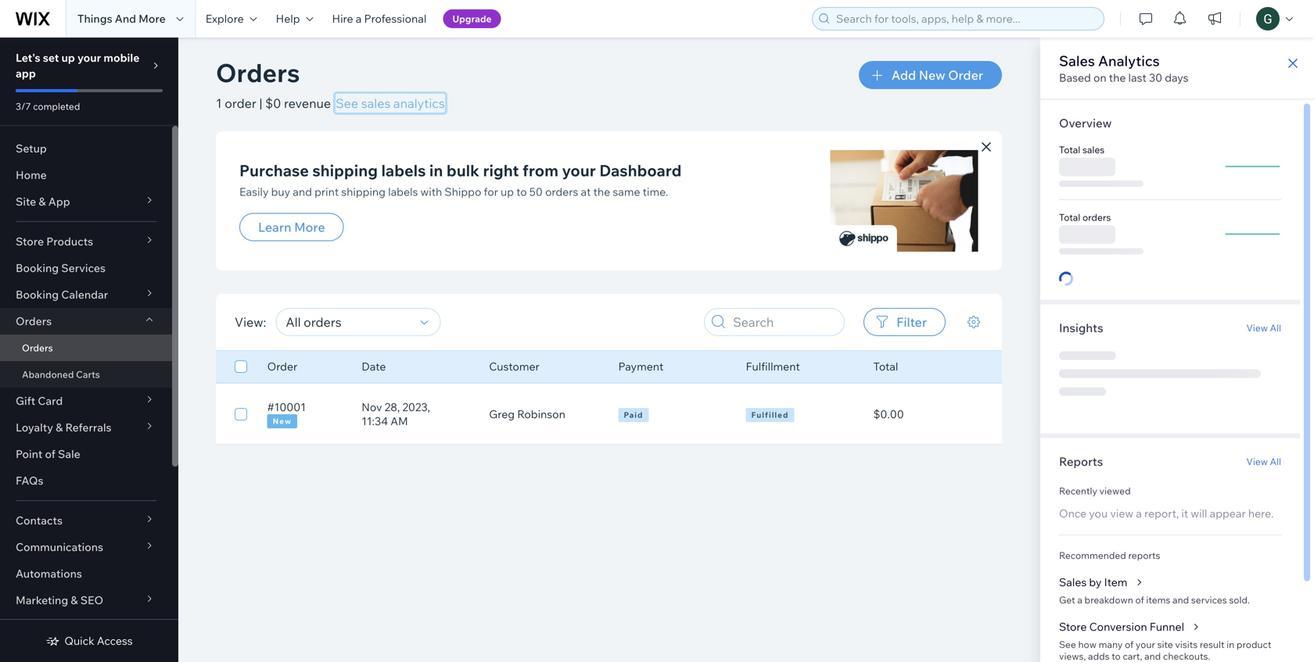 Task type: locate. For each thing, give the bounding box(es) containing it.
1 vertical spatial of
[[1136, 595, 1144, 606]]

more
[[139, 12, 166, 25], [294, 219, 325, 235]]

orders inside popup button
[[16, 314, 52, 328]]

1 vertical spatial and
[[1173, 595, 1189, 606]]

0 vertical spatial view all link
[[1247, 321, 1281, 335]]

reports
[[1129, 550, 1161, 562]]

0 vertical spatial orders
[[545, 185, 578, 199]]

& right loyalty
[[56, 421, 63, 435]]

in right result
[[1227, 639, 1235, 651]]

0 vertical spatial store
[[16, 235, 44, 248]]

automations link
[[0, 561, 172, 588]]

1 vertical spatial store
[[1059, 620, 1087, 634]]

orders down booking calendar
[[16, 314, 52, 328]]

orders button
[[0, 308, 172, 335]]

gift card
[[16, 394, 63, 408]]

1 vertical spatial to
[[1112, 651, 1121, 663]]

0 horizontal spatial a
[[356, 12, 362, 25]]

0 horizontal spatial up
[[61, 51, 75, 65]]

and right cart,
[[1145, 651, 1161, 663]]

2 horizontal spatial &
[[71, 594, 78, 607]]

payment
[[618, 360, 664, 374]]

0 vertical spatial up
[[61, 51, 75, 65]]

order
[[225, 95, 256, 111]]

your left "site"
[[1136, 639, 1155, 651]]

1 horizontal spatial of
[[1125, 639, 1134, 651]]

1 vertical spatial &
[[56, 421, 63, 435]]

1 vertical spatial sales
[[1059, 576, 1087, 589]]

1 all from the top
[[1270, 322, 1281, 334]]

0 vertical spatial shipping
[[312, 161, 378, 180]]

0 vertical spatial and
[[293, 185, 312, 199]]

1 horizontal spatial orders
[[1083, 212, 1111, 223]]

2 vertical spatial &
[[71, 594, 78, 607]]

contacts
[[16, 514, 63, 528]]

of left 'items'
[[1136, 595, 1144, 606]]

1 horizontal spatial sales
[[1083, 144, 1105, 156]]

site & app
[[16, 195, 70, 208]]

total for total sales
[[1059, 144, 1081, 156]]

store inside "popup button"
[[16, 235, 44, 248]]

sales up based
[[1059, 52, 1095, 70]]

orders
[[216, 57, 300, 88], [16, 314, 52, 328], [22, 342, 53, 354]]

& for loyalty
[[56, 421, 63, 435]]

purchase  shipping labels in bulk right from your dashboard easily buy and print shipping labels with shippo for up to 50 orders at the same time.
[[239, 161, 682, 199]]

booking inside booking calendar popup button
[[16, 288, 59, 302]]

up right set
[[61, 51, 75, 65]]

let's set up your mobile app
[[16, 51, 140, 80]]

orders inside purchase  shipping labels in bulk right from your dashboard easily buy and print shipping labels with shippo for up to 50 orders at the same time.
[[545, 185, 578, 199]]

1 booking from the top
[[16, 261, 59, 275]]

of left sale
[[45, 447, 55, 461]]

sales
[[361, 95, 391, 111], [1083, 144, 1105, 156]]

of for store conversion funnel
[[1125, 639, 1134, 651]]

shipping up print
[[312, 161, 378, 180]]

new
[[919, 67, 946, 83], [273, 417, 292, 426]]

hire a professional
[[332, 12, 427, 25]]

2 vertical spatial a
[[1078, 595, 1083, 606]]

1 horizontal spatial store
[[1059, 620, 1087, 634]]

sales inside sales analytics based on the last 30 days
[[1059, 52, 1095, 70]]

0 horizontal spatial to
[[516, 185, 527, 199]]

store products
[[16, 235, 93, 248]]

0 vertical spatial view all
[[1247, 322, 1281, 334]]

add new order
[[892, 67, 983, 83]]

view all for reports
[[1247, 456, 1281, 468]]

sale
[[58, 447, 80, 461]]

see right the revenue
[[336, 95, 358, 111]]

the right "on"
[[1109, 71, 1126, 84]]

new right add
[[919, 67, 946, 83]]

total down overview
[[1059, 144, 1081, 156]]

2 vertical spatial of
[[1125, 639, 1134, 651]]

app
[[48, 195, 70, 208]]

1 horizontal spatial to
[[1112, 651, 1121, 663]]

automations
[[16, 567, 82, 581]]

store conversion funnel link
[[1059, 620, 1281, 634]]

30
[[1149, 71, 1163, 84]]

a for breakdown
[[1078, 595, 1083, 606]]

your left mobile
[[77, 51, 101, 65]]

orders down total sales
[[1083, 212, 1111, 223]]

0 horizontal spatial sales
[[361, 95, 391, 111]]

report,
[[1145, 507, 1179, 521]]

and down sales by item link
[[1173, 595, 1189, 606]]

recently
[[1059, 485, 1098, 497]]

in inside see how many of your site visits result in product views, adds to cart, and checkouts.
[[1227, 639, 1235, 651]]

and inside purchase  shipping labels in bulk right from your dashboard easily buy and print shipping labels with shippo for up to 50 orders at the same time.
[[293, 185, 312, 199]]

your up the at
[[562, 161, 596, 180]]

2 horizontal spatial of
[[1136, 595, 1144, 606]]

1 vertical spatial view
[[1247, 456, 1268, 468]]

booking services
[[16, 261, 106, 275]]

$0.00 link
[[874, 408, 904, 422]]

1 horizontal spatial order
[[948, 67, 983, 83]]

same
[[613, 185, 640, 199]]

how
[[1078, 639, 1097, 651]]

set
[[43, 51, 59, 65]]

your inside see how many of your site visits result in product views, adds to cart, and checkouts.
[[1136, 639, 1155, 651]]

views,
[[1059, 651, 1086, 663]]

all for reports
[[1270, 456, 1281, 468]]

new down #10001
[[273, 417, 292, 426]]

to left 50
[[516, 185, 527, 199]]

store inside "link"
[[1059, 620, 1087, 634]]

1 view all from the top
[[1247, 322, 1281, 334]]

0 vertical spatial sales
[[361, 95, 391, 111]]

2 view all link from the top
[[1247, 455, 1281, 469]]

total up $0.00
[[874, 360, 898, 374]]

sales analytics based on the last 30 days
[[1059, 52, 1189, 84]]

purchase  shipping labels in bulk right from your dashboard image
[[830, 150, 979, 252]]

booking down 'booking services'
[[16, 288, 59, 302]]

2 vertical spatial total
[[874, 360, 898, 374]]

1 sales from the top
[[1059, 52, 1095, 70]]

2 vertical spatial your
[[1136, 639, 1155, 651]]

0 vertical spatial &
[[39, 195, 46, 208]]

0 vertical spatial orders
[[216, 57, 300, 88]]

2 view from the top
[[1247, 456, 1268, 468]]

0 horizontal spatial and
[[293, 185, 312, 199]]

total
[[1059, 144, 1081, 156], [1059, 212, 1081, 223], [874, 360, 898, 374]]

fulfilled
[[751, 410, 789, 420]]

0 vertical spatial more
[[139, 12, 166, 25]]

at
[[581, 185, 591, 199]]

mobile
[[104, 51, 140, 65]]

orders for orders link
[[22, 342, 53, 354]]

2 view all from the top
[[1247, 456, 1281, 468]]

order up #10001
[[267, 360, 298, 374]]

50
[[529, 185, 543, 199]]

0 horizontal spatial more
[[139, 12, 166, 25]]

marketing & seo
[[16, 594, 103, 607]]

1 horizontal spatial and
[[1145, 651, 1161, 663]]

1 vertical spatial order
[[267, 360, 298, 374]]

3/7 completed
[[16, 101, 80, 112]]

0 horizontal spatial the
[[593, 185, 610, 199]]

1 vertical spatial orders
[[16, 314, 52, 328]]

orders up abandoned
[[22, 342, 53, 354]]

0 vertical spatial the
[[1109, 71, 1126, 84]]

1 horizontal spatial more
[[294, 219, 325, 235]]

0 horizontal spatial of
[[45, 447, 55, 461]]

product
[[1237, 639, 1272, 651]]

sidebar element
[[0, 38, 178, 663]]

1 vertical spatial view all link
[[1247, 455, 1281, 469]]

result
[[1200, 639, 1225, 651]]

checkouts.
[[1163, 651, 1211, 663]]

buy
[[271, 185, 290, 199]]

site & app button
[[0, 189, 172, 215]]

store up how
[[1059, 620, 1087, 634]]

paid link
[[618, 407, 727, 422]]

2 sales from the top
[[1059, 576, 1087, 589]]

greg robinson
[[489, 408, 565, 421]]

to left cart,
[[1112, 651, 1121, 663]]

1 horizontal spatial in
[[1227, 639, 1235, 651]]

0 horizontal spatial store
[[16, 235, 44, 248]]

booking inside booking services "link"
[[16, 261, 59, 275]]

1 horizontal spatial new
[[919, 67, 946, 83]]

0 horizontal spatial new
[[273, 417, 292, 426]]

None checkbox
[[235, 405, 247, 424]]

0 vertical spatial sales
[[1059, 52, 1095, 70]]

1 horizontal spatial the
[[1109, 71, 1126, 84]]

Unsaved view field
[[281, 309, 416, 336]]

1 vertical spatial more
[[294, 219, 325, 235]]

more right and
[[139, 12, 166, 25]]

view all for insights
[[1247, 322, 1281, 334]]

labels up with
[[381, 161, 426, 180]]

faqs link
[[0, 468, 172, 494]]

new inside #10001 new
[[273, 417, 292, 426]]

hire
[[332, 12, 353, 25]]

1 view all link from the top
[[1247, 321, 1281, 335]]

1 vertical spatial labels
[[388, 185, 418, 199]]

loyalty
[[16, 421, 53, 435]]

Search field
[[728, 309, 840, 336]]

0 vertical spatial all
[[1270, 322, 1281, 334]]

& inside site & app popup button
[[39, 195, 46, 208]]

2 horizontal spatial your
[[1136, 639, 1155, 651]]

0 vertical spatial view
[[1247, 322, 1268, 334]]

2 vertical spatial and
[[1145, 651, 1161, 663]]

0 vertical spatial new
[[919, 67, 946, 83]]

0 horizontal spatial orders
[[545, 185, 578, 199]]

1 vertical spatial view all
[[1247, 456, 1281, 468]]

total down total sales
[[1059, 212, 1081, 223]]

1 horizontal spatial up
[[501, 185, 514, 199]]

see left how
[[1059, 639, 1076, 651]]

0 horizontal spatial in
[[429, 161, 443, 180]]

0 vertical spatial total
[[1059, 144, 1081, 156]]

will
[[1191, 507, 1207, 521]]

1 vertical spatial see
[[1059, 639, 1076, 651]]

order down search for tools, apps, help & more... field
[[948, 67, 983, 83]]

0 vertical spatial booking
[[16, 261, 59, 275]]

a right hire
[[356, 12, 362, 25]]

nov 28, 2023, 11:34 am
[[362, 401, 430, 428]]

11:34
[[362, 415, 388, 428]]

0 vertical spatial a
[[356, 12, 362, 25]]

1 vertical spatial up
[[501, 185, 514, 199]]

site
[[1158, 639, 1173, 651]]

1 vertical spatial your
[[562, 161, 596, 180]]

faqs
[[16, 474, 43, 488]]

1 vertical spatial in
[[1227, 639, 1235, 651]]

you
[[1089, 507, 1108, 521]]

new inside add new order button
[[919, 67, 946, 83]]

0 vertical spatial to
[[516, 185, 527, 199]]

for
[[484, 185, 498, 199]]

0 horizontal spatial &
[[39, 195, 46, 208]]

1 horizontal spatial your
[[562, 161, 596, 180]]

1 vertical spatial all
[[1270, 456, 1281, 468]]

booking down store products
[[16, 261, 59, 275]]

2 horizontal spatial and
[[1173, 595, 1189, 606]]

$0
[[265, 95, 281, 111]]

shippo
[[445, 185, 481, 199]]

view:
[[235, 314, 266, 330]]

0 vertical spatial see
[[336, 95, 358, 111]]

a right get at the right bottom of the page
[[1078, 595, 1083, 606]]

with
[[421, 185, 442, 199]]

of right many
[[1125, 639, 1134, 651]]

referrals
[[65, 421, 112, 435]]

store left products on the top of page
[[16, 235, 44, 248]]

28,
[[385, 401, 400, 414]]

point of sale
[[16, 447, 80, 461]]

1 horizontal spatial a
[[1078, 595, 1083, 606]]

and right buy
[[293, 185, 312, 199]]

1 vertical spatial the
[[593, 185, 610, 199]]

setup
[[16, 142, 47, 155]]

more right learn
[[294, 219, 325, 235]]

2 vertical spatial orders
[[22, 342, 53, 354]]

1 vertical spatial new
[[273, 417, 292, 426]]

based
[[1059, 71, 1091, 84]]

in up with
[[429, 161, 443, 180]]

& inside loyalty & referrals popup button
[[56, 421, 63, 435]]

home
[[16, 168, 47, 182]]

funnel
[[1150, 620, 1184, 634]]

orders left the at
[[545, 185, 578, 199]]

1 vertical spatial total
[[1059, 212, 1081, 223]]

sales down overview
[[1083, 144, 1105, 156]]

it
[[1182, 507, 1189, 521]]

2 booking from the top
[[16, 288, 59, 302]]

& right site
[[39, 195, 46, 208]]

total for total orders
[[1059, 212, 1081, 223]]

visits
[[1175, 639, 1198, 651]]

0 horizontal spatial see
[[336, 95, 358, 111]]

1 vertical spatial booking
[[16, 288, 59, 302]]

& left "seo"
[[71, 594, 78, 607]]

learn
[[258, 219, 291, 235]]

0 vertical spatial order
[[948, 67, 983, 83]]

& inside marketing & seo dropdown button
[[71, 594, 78, 607]]

orders up |
[[216, 57, 300, 88]]

sales for by
[[1059, 576, 1087, 589]]

labels left with
[[388, 185, 418, 199]]

filter button
[[864, 308, 946, 336]]

None checkbox
[[235, 358, 247, 376]]

of inside see how many of your site visits result in product views, adds to cart, and checkouts.
[[1125, 639, 1134, 651]]

1 horizontal spatial see
[[1059, 639, 1076, 651]]

add
[[892, 67, 916, 83]]

revenue
[[284, 95, 331, 111]]

0 horizontal spatial your
[[77, 51, 101, 65]]

2 horizontal spatial a
[[1136, 507, 1142, 521]]

sales up get at the right bottom of the page
[[1059, 576, 1087, 589]]

and inside see how many of your site visits result in product views, adds to cart, and checkouts.
[[1145, 651, 1161, 663]]

a right view
[[1136, 507, 1142, 521]]

1 view from the top
[[1247, 322, 1268, 334]]

2 all from the top
[[1270, 456, 1281, 468]]

order inside add new order button
[[948, 67, 983, 83]]

abandoned carts
[[22, 369, 100, 381]]

shipping right print
[[341, 185, 386, 199]]

0 vertical spatial of
[[45, 447, 55, 461]]

help
[[276, 12, 300, 25]]

let's
[[16, 51, 40, 65]]

the inside purchase  shipping labels in bulk right from your dashboard easily buy and print shipping labels with shippo for up to 50 orders at the same time.
[[593, 185, 610, 199]]

help button
[[266, 0, 323, 38]]

booking
[[16, 261, 59, 275], [16, 288, 59, 302]]

the right the at
[[593, 185, 610, 199]]

view all link for insights
[[1247, 321, 1281, 335]]

1 vertical spatial sales
[[1083, 144, 1105, 156]]

sales left analytics
[[361, 95, 391, 111]]

in inside purchase  shipping labels in bulk right from your dashboard easily buy and print shipping labels with shippo for up to 50 orders at the same time.
[[429, 161, 443, 180]]

0 vertical spatial your
[[77, 51, 101, 65]]

1 horizontal spatial &
[[56, 421, 63, 435]]

0 vertical spatial labels
[[381, 161, 426, 180]]

0 vertical spatial in
[[429, 161, 443, 180]]

loyalty & referrals button
[[0, 415, 172, 441]]

up right for
[[501, 185, 514, 199]]



Task type: vqa. For each thing, say whether or not it's contained in the screenshot.
middle a
yes



Task type: describe. For each thing, give the bounding box(es) containing it.
abandoned
[[22, 369, 74, 381]]

recommended reports
[[1059, 550, 1161, 562]]

easily
[[239, 185, 269, 199]]

on
[[1094, 71, 1107, 84]]

customer
[[489, 360, 540, 374]]

overview
[[1059, 116, 1112, 131]]

marketing & seo button
[[0, 588, 172, 614]]

orders inside the 'orders 1 order | $0 revenue see sales analytics'
[[216, 57, 300, 88]]

1 vertical spatial a
[[1136, 507, 1142, 521]]

view
[[1110, 507, 1134, 521]]

see inside see how many of your site visits result in product views, adds to cart, and checkouts.
[[1059, 639, 1076, 651]]

new for add
[[919, 67, 946, 83]]

your inside purchase  shipping labels in bulk right from your dashboard easily buy and print shipping labels with shippo for up to 50 orders at the same time.
[[562, 161, 596, 180]]

orders link
[[0, 335, 172, 361]]

2023,
[[402, 401, 430, 414]]

learn more link
[[239, 213, 344, 241]]

sales by item link
[[1059, 576, 1281, 590]]

item
[[1104, 576, 1128, 589]]

carts
[[76, 369, 100, 381]]

days
[[1165, 71, 1189, 84]]

up inside "let's set up your mobile app"
[[61, 51, 75, 65]]

loyalty & referrals
[[16, 421, 112, 435]]

of for sales by item
[[1136, 595, 1144, 606]]

reports
[[1059, 455, 1103, 469]]

the inside sales analytics based on the last 30 days
[[1109, 71, 1126, 84]]

get a breakdown of items and services sold.
[[1059, 595, 1250, 606]]

hire a professional link
[[323, 0, 436, 38]]

by
[[1089, 576, 1102, 589]]

booking calendar button
[[0, 282, 172, 308]]

up inside purchase  shipping labels in bulk right from your dashboard easily buy and print shipping labels with shippo for up to 50 orders at the same time.
[[501, 185, 514, 199]]

seo
[[80, 594, 103, 607]]

0 horizontal spatial order
[[267, 360, 298, 374]]

& for site
[[39, 195, 46, 208]]

1 vertical spatial shipping
[[341, 185, 386, 199]]

booking for booking calendar
[[16, 288, 59, 302]]

of inside point of sale link
[[45, 447, 55, 461]]

analytics
[[393, 95, 445, 111]]

store conversion funnel
[[1059, 620, 1184, 634]]

dashboard
[[599, 161, 682, 180]]

and
[[115, 12, 136, 25]]

greg
[[489, 408, 515, 421]]

cart,
[[1123, 651, 1143, 663]]

app
[[16, 66, 36, 80]]

total orders
[[1059, 212, 1111, 223]]

view all link for reports
[[1247, 455, 1281, 469]]

booking for booking services
[[16, 261, 59, 275]]

3/7
[[16, 101, 31, 112]]

$0.00
[[874, 408, 904, 421]]

calendar
[[61, 288, 108, 302]]

get
[[1059, 595, 1075, 606]]

once
[[1059, 507, 1087, 521]]

explore
[[206, 12, 244, 25]]

your inside "let's set up your mobile app"
[[77, 51, 101, 65]]

to inside purchase  shipping labels in bulk right from your dashboard easily buy and print shipping labels with shippo for up to 50 orders at the same time.
[[516, 185, 527, 199]]

professional
[[364, 12, 427, 25]]

date
[[362, 360, 386, 374]]

orders for orders popup button
[[16, 314, 52, 328]]

gift
[[16, 394, 35, 408]]

analytics
[[1098, 52, 1160, 70]]

& for marketing
[[71, 594, 78, 607]]

paid
[[624, 410, 643, 420]]

total for total
[[874, 360, 898, 374]]

view for reports
[[1247, 456, 1268, 468]]

recently viewed
[[1059, 485, 1131, 497]]

nov
[[362, 401, 382, 414]]

last
[[1129, 71, 1147, 84]]

abandoned carts link
[[0, 361, 172, 388]]

add new order button
[[859, 61, 1002, 89]]

time.
[[643, 185, 668, 199]]

nov 28, 2023, 11:34 am link
[[362, 401, 470, 429]]

booking services link
[[0, 255, 172, 282]]

once you view a report, it will appear here.
[[1059, 507, 1274, 521]]

1
[[216, 95, 222, 111]]

orders 1 order | $0 revenue see sales analytics
[[216, 57, 445, 111]]

many
[[1099, 639, 1123, 651]]

Search for tools, apps, help & more... field
[[832, 8, 1099, 30]]

communications
[[16, 541, 103, 554]]

new for #10001
[[273, 417, 292, 426]]

sales for analytics
[[1059, 52, 1095, 70]]

sales inside the 'orders 1 order | $0 revenue see sales analytics'
[[361, 95, 391, 111]]

point of sale link
[[0, 441, 172, 468]]

here.
[[1248, 507, 1274, 521]]

see inside the 'orders 1 order | $0 revenue see sales analytics'
[[336, 95, 358, 111]]

quick access
[[64, 634, 133, 648]]

setup link
[[0, 135, 172, 162]]

card
[[38, 394, 63, 408]]

view for insights
[[1247, 322, 1268, 334]]

right
[[483, 161, 519, 180]]

all for insights
[[1270, 322, 1281, 334]]

products
[[46, 235, 93, 248]]

fulfilled link
[[746, 407, 855, 422]]

appear
[[1210, 507, 1246, 521]]

home link
[[0, 162, 172, 189]]

am
[[391, 415, 408, 428]]

to inside see how many of your site visits result in product views, adds to cart, and checkouts.
[[1112, 651, 1121, 663]]

store for store products
[[16, 235, 44, 248]]

|
[[259, 95, 262, 111]]

gift card button
[[0, 388, 172, 415]]

greg robinson link
[[489, 408, 600, 422]]

a for professional
[[356, 12, 362, 25]]

store for store conversion funnel
[[1059, 620, 1087, 634]]

1 vertical spatial orders
[[1083, 212, 1111, 223]]

filter
[[897, 314, 927, 330]]



